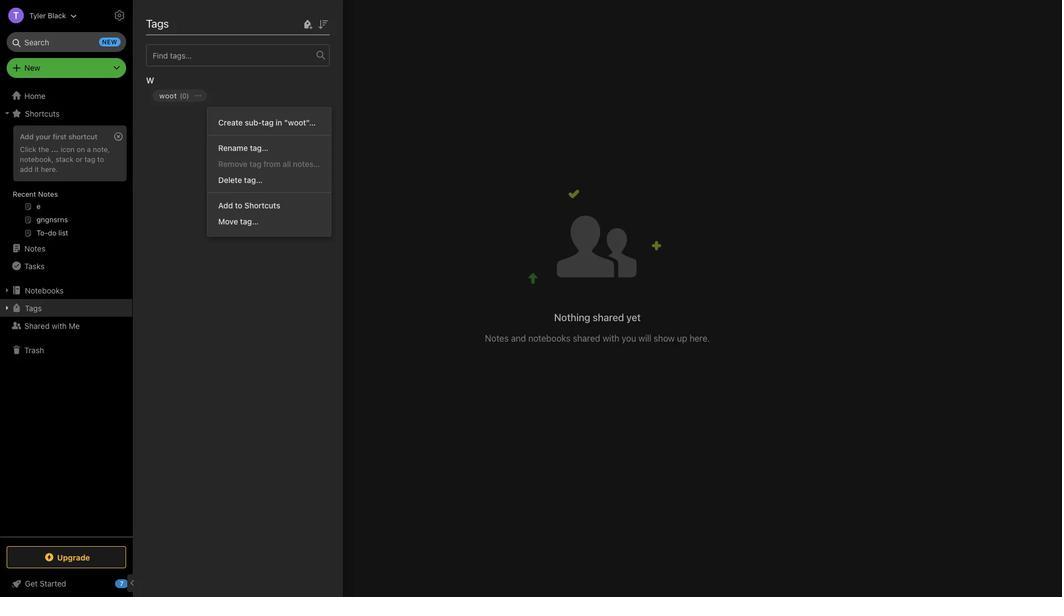 Task type: locate. For each thing, give the bounding box(es) containing it.
tasks button
[[0, 257, 132, 275]]

tag down a
[[84, 155, 95, 164]]

1 horizontal spatial shared
[[149, 15, 184, 28]]

notes left and
[[485, 334, 509, 344]]

notes up tasks
[[24, 244, 45, 253]]

here. right it
[[41, 165, 58, 174]]

tag left 'from' on the top left
[[249, 159, 261, 169]]

add for add to shortcuts
[[218, 201, 233, 210]]

Sort field
[[316, 17, 330, 31]]

0 vertical spatial shortcuts
[[25, 109, 60, 118]]

shared down nothing shared yet
[[573, 334, 600, 344]]

notes inside 'shared with me' element
[[485, 334, 509, 344]]

2 vertical spatial tag…
[[240, 217, 259, 226]]

0 vertical spatial shared
[[149, 15, 184, 28]]

new
[[102, 38, 117, 45]]

and
[[511, 334, 526, 344]]

tag… down remove tag from all notes…
[[244, 175, 263, 185]]

2 vertical spatial notes
[[485, 334, 509, 344]]

1 vertical spatial me
[[69, 321, 80, 330]]

expand notebooks image
[[3, 286, 12, 295]]

tag… up remove tag from all notes…
[[250, 143, 268, 153]]

0 vertical spatial tag…
[[250, 143, 268, 153]]

icon on a note, notebook, stack or tag to add it here.
[[20, 145, 110, 174]]

nothing shared yet
[[554, 312, 641, 324]]

0 horizontal spatial with
[[52, 321, 67, 330]]

to down note,
[[97, 155, 104, 164]]

0 vertical spatial shared with me
[[149, 15, 225, 28]]

1 vertical spatial add
[[218, 201, 233, 210]]

1 horizontal spatial shortcuts
[[244, 201, 280, 210]]

1 vertical spatial shared
[[24, 321, 50, 330]]

here. right the up
[[689, 334, 710, 344]]

0 horizontal spatial to
[[97, 155, 104, 164]]

tree
[[0, 87, 133, 537]]

(
[[180, 92, 182, 100]]

"woot"…
[[284, 118, 316, 127]]

0 vertical spatial notes
[[38, 190, 58, 199]]

all
[[283, 159, 291, 169]]

with left you
[[603, 334, 619, 344]]

shared with me link
[[0, 317, 132, 335]]

1 vertical spatial tags
[[25, 303, 42, 313]]

shared
[[593, 312, 624, 324], [573, 334, 600, 344]]

to inside dropdown list menu
[[235, 201, 242, 210]]

remove
[[218, 159, 247, 169]]

tag… for delete tag…
[[244, 175, 263, 185]]

trash link
[[0, 341, 132, 359]]

1 vertical spatial notes
[[24, 244, 45, 253]]

tag inside the create sub-tag in "woot"… link
[[262, 118, 274, 127]]

0 vertical spatial add
[[20, 132, 34, 141]]

notebooks
[[528, 334, 570, 344]]

tags
[[146, 17, 169, 30], [25, 303, 42, 313]]

shared with me inside shared with me link
[[24, 321, 80, 330]]

add inside group
[[20, 132, 34, 141]]

add inside add to shortcuts link
[[218, 201, 233, 210]]

me
[[209, 15, 225, 28], [69, 321, 80, 330]]

tag inside icon on a note, notebook, stack or tag to add it here.
[[84, 155, 95, 164]]

tree containing home
[[0, 87, 133, 537]]

0 horizontal spatial shortcuts
[[25, 109, 60, 118]]

1 vertical spatial to
[[235, 201, 242, 210]]

with up find tags… text box
[[186, 15, 207, 28]]

group
[[0, 122, 132, 244]]

click to collapse image
[[129, 577, 137, 590]]

0 horizontal spatial shared
[[24, 321, 50, 330]]

with down 'tags' button
[[52, 321, 67, 330]]

you
[[622, 334, 636, 344]]

tag… down the 'add to shortcuts'
[[240, 217, 259, 226]]

1 vertical spatial shared with me
[[24, 321, 80, 330]]

shared inside shared with me link
[[24, 321, 50, 330]]

add up "move"
[[218, 201, 233, 210]]

will
[[638, 334, 651, 344]]

from
[[263, 159, 281, 169]]

me up find tags… text box
[[209, 15, 225, 28]]

new button
[[7, 58, 126, 78]]

0 horizontal spatial here.
[[41, 165, 58, 174]]

move tag…
[[218, 217, 259, 226]]

woot row
[[146, 87, 339, 119]]

shared with me
[[149, 15, 225, 28], [24, 321, 80, 330]]

tag…
[[250, 143, 268, 153], [244, 175, 263, 185], [240, 217, 259, 226]]

1 vertical spatial tag…
[[244, 175, 263, 185]]

1 horizontal spatial tag
[[249, 159, 261, 169]]

tags down notebooks
[[25, 303, 42, 313]]

0 horizontal spatial shared with me
[[24, 321, 80, 330]]

to inside icon on a note, notebook, stack or tag to add it here.
[[97, 155, 104, 164]]

1 horizontal spatial add
[[218, 201, 233, 210]]

1 horizontal spatial shared with me
[[149, 15, 225, 28]]

here.
[[41, 165, 58, 174], [689, 334, 710, 344]]

tyler
[[29, 11, 46, 20]]

black
[[48, 11, 66, 20]]

woot ( 0 )
[[159, 91, 189, 100]]

note,
[[93, 145, 110, 154]]

home link
[[0, 87, 133, 105]]

tags button
[[0, 299, 132, 317]]

1 vertical spatial shortcuts
[[244, 201, 280, 210]]

shortcuts button
[[0, 105, 132, 122]]

shortcuts down home
[[25, 109, 60, 118]]

2 vertical spatial with
[[603, 334, 619, 344]]

rename tag… link
[[207, 140, 331, 156]]

0 horizontal spatial tag
[[84, 155, 95, 164]]

create sub-tag in "woot"…
[[218, 118, 316, 127]]

remove tag from all notes…
[[218, 159, 320, 169]]

0 vertical spatial tags
[[146, 17, 169, 30]]

2 horizontal spatial tag
[[262, 118, 274, 127]]

notes right recent
[[38, 190, 58, 199]]

the
[[38, 145, 49, 154]]

home
[[24, 91, 45, 100]]

tag left in
[[262, 118, 274, 127]]

Help and Learning task checklist field
[[0, 575, 133, 593]]

...
[[51, 145, 59, 154]]

notes link
[[0, 240, 132, 257]]

)
[[186, 92, 189, 100]]

here. inside 'shared with me' element
[[689, 334, 710, 344]]

0 vertical spatial here.
[[41, 165, 58, 174]]

sort options image
[[316, 17, 330, 31]]

get started
[[25, 579, 66, 589]]

0
[[182, 92, 186, 100]]

0 vertical spatial to
[[97, 155, 104, 164]]

0 horizontal spatial me
[[69, 321, 80, 330]]

notes…
[[293, 159, 320, 169]]

me inside shared with me link
[[69, 321, 80, 330]]

notes for notes and notebooks shared with you will show up here.
[[485, 334, 509, 344]]

shared right settings icon
[[149, 15, 184, 28]]

yet
[[626, 312, 641, 324]]

w
[[146, 75, 154, 85]]

Search text field
[[14, 32, 118, 52]]

shared up the trash
[[24, 321, 50, 330]]

with
[[186, 15, 207, 28], [52, 321, 67, 330], [603, 334, 619, 344]]

shortcuts up move tag… link
[[244, 201, 280, 210]]

0 horizontal spatial add
[[20, 132, 34, 141]]

to
[[97, 155, 104, 164], [235, 201, 242, 210]]

1 horizontal spatial with
[[186, 15, 207, 28]]

0 vertical spatial me
[[209, 15, 225, 28]]

tag
[[262, 118, 274, 127], [84, 155, 95, 164], [249, 159, 261, 169]]

shared up "notes and notebooks shared with you will show up here."
[[593, 312, 624, 324]]

1 horizontal spatial me
[[209, 15, 225, 28]]

add
[[20, 132, 34, 141], [218, 201, 233, 210]]

1 horizontal spatial to
[[235, 201, 242, 210]]

me inside 'shared with me' element
[[209, 15, 225, 28]]

shared inside 'shared with me' element
[[149, 15, 184, 28]]

shortcuts
[[25, 109, 60, 118], [244, 201, 280, 210]]

1 vertical spatial here.
[[689, 334, 710, 344]]

add your first shortcut
[[20, 132, 97, 141]]

tasks
[[24, 261, 44, 271]]

1 horizontal spatial here.
[[689, 334, 710, 344]]

notes
[[38, 190, 58, 199], [24, 244, 45, 253], [485, 334, 509, 344]]

add up the click
[[20, 132, 34, 141]]

tags right settings icon
[[146, 17, 169, 30]]

1 vertical spatial with
[[52, 321, 67, 330]]

0 horizontal spatial tags
[[25, 303, 42, 313]]

to up move tag…
[[235, 201, 242, 210]]

delete
[[218, 175, 242, 185]]

shared
[[149, 15, 184, 28], [24, 321, 50, 330]]

me down 'tags' button
[[69, 321, 80, 330]]

move tag… link
[[207, 214, 331, 230]]



Task type: describe. For each thing, give the bounding box(es) containing it.
add to shortcuts link
[[207, 197, 331, 214]]

notebook,
[[20, 155, 54, 164]]

sub-
[[245, 118, 262, 127]]

click the ...
[[20, 145, 59, 154]]

or
[[76, 155, 82, 164]]

a
[[87, 145, 91, 154]]

Find tags… text field
[[147, 48, 316, 63]]

add for add your first shortcut
[[20, 132, 34, 141]]

recent notes
[[13, 190, 58, 199]]

rename
[[218, 143, 248, 153]]

1 vertical spatial shared
[[573, 334, 600, 344]]

move
[[218, 217, 238, 226]]

group containing add your first shortcut
[[0, 122, 132, 244]]

tag inside remove tag from all notes… link
[[249, 159, 261, 169]]

0 vertical spatial shared
[[593, 312, 624, 324]]

rename tag…
[[218, 143, 268, 153]]

Tag actions field
[[189, 90, 207, 102]]

add
[[20, 165, 33, 174]]

stack
[[56, 155, 74, 164]]

get
[[25, 579, 38, 589]]

shared with me element
[[133, 0, 1062, 597]]

shortcuts inside dropdown list menu
[[244, 201, 280, 210]]

click
[[20, 145, 36, 154]]

shortcut
[[68, 132, 97, 141]]

delete tag… link
[[207, 172, 331, 188]]

tag… for rename tag…
[[250, 143, 268, 153]]

on
[[77, 145, 85, 154]]

shortcuts inside button
[[25, 109, 60, 118]]

notebooks
[[25, 286, 64, 295]]

recent
[[13, 190, 36, 199]]

2 horizontal spatial with
[[603, 334, 619, 344]]

1 horizontal spatial tags
[[146, 17, 169, 30]]

upgrade
[[57, 553, 90, 562]]

remove tag from all notes… link
[[207, 156, 331, 172]]

notes for notes
[[24, 244, 45, 253]]

new search field
[[14, 32, 121, 52]]

notebooks link
[[0, 282, 132, 299]]

notes inside group
[[38, 190, 58, 199]]

started
[[40, 579, 66, 589]]

it
[[35, 165, 39, 174]]

new
[[24, 63, 40, 72]]

tag… for move tag…
[[240, 217, 259, 226]]

trash
[[24, 345, 44, 355]]

settings image
[[113, 9, 126, 22]]

here. inside icon on a note, notebook, stack or tag to add it here.
[[41, 165, 58, 174]]

up
[[677, 334, 687, 344]]

your
[[36, 132, 51, 141]]

create new tag image
[[301, 17, 314, 31]]

create
[[218, 118, 243, 127]]

icon
[[61, 145, 75, 154]]

delete tag…
[[218, 175, 263, 185]]

show
[[654, 334, 675, 344]]

w row group
[[146, 66, 339, 119]]

0 vertical spatial with
[[186, 15, 207, 28]]

dropdown list menu
[[207, 114, 331, 230]]

add to shortcuts
[[218, 201, 280, 210]]

first
[[53, 132, 66, 141]]

expand tags image
[[3, 304, 12, 313]]

Account field
[[0, 4, 77, 27]]

create sub-tag in "woot"… link
[[207, 114, 331, 131]]

nothing
[[554, 312, 590, 324]]

in
[[276, 118, 282, 127]]

notes and notebooks shared with you will show up here.
[[485, 334, 710, 344]]

with inside tree
[[52, 321, 67, 330]]

upgrade button
[[7, 546, 126, 569]]

tags inside button
[[25, 303, 42, 313]]

7
[[120, 580, 123, 587]]

tyler black
[[29, 11, 66, 20]]

woot
[[159, 91, 177, 100]]



Task type: vqa. For each thing, say whether or not it's contained in the screenshot.
Edit search icon
no



